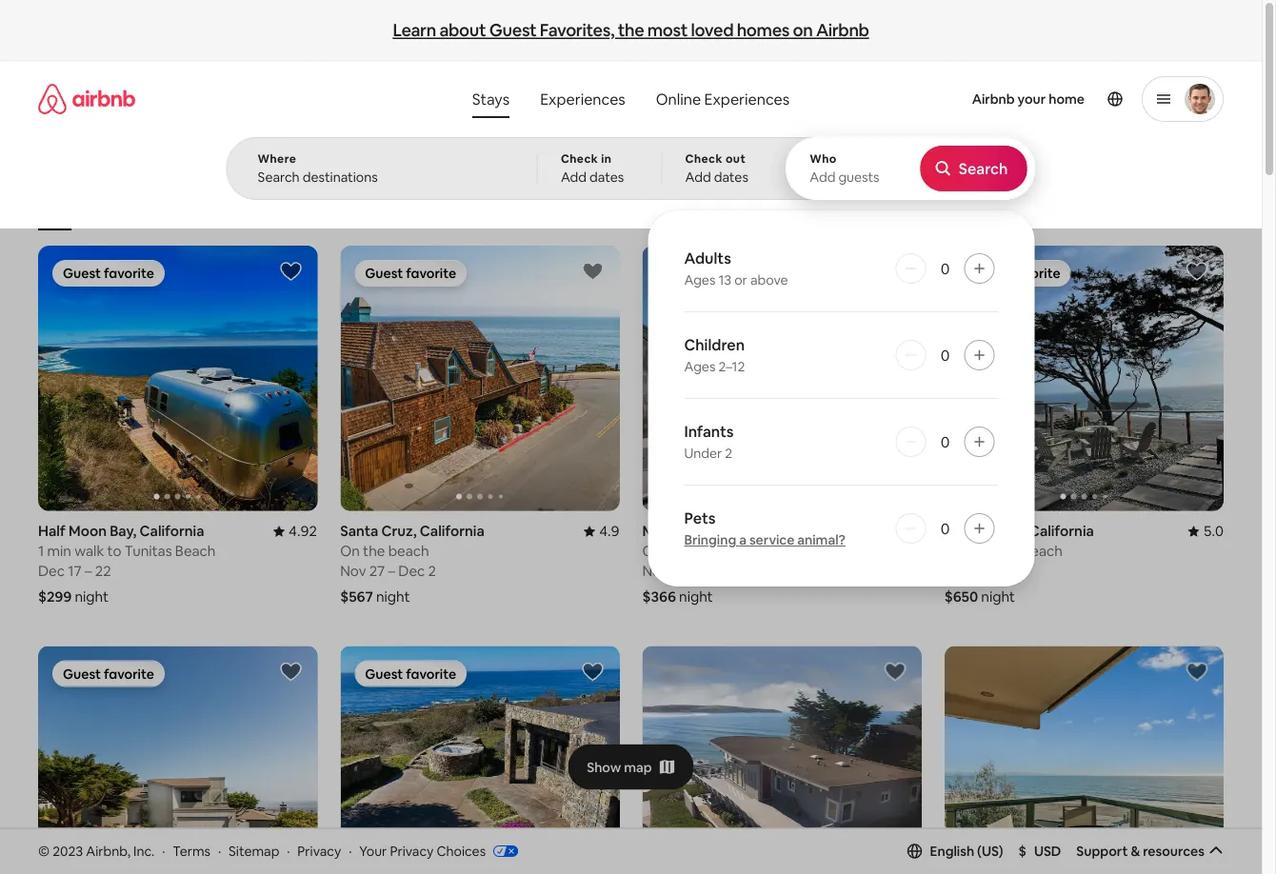 Task type: describe. For each thing, give the bounding box(es) containing it.
guest
[[489, 19, 537, 41]]

half moon bay, california 1 min walk to tunitas beach dec 17 – 22 $299 night
[[38, 522, 216, 606]]

the for homes
[[618, 19, 644, 41]]

landing,
[[680, 522, 737, 541]]

learn about guest favorites, the most loved homes on airbnb
[[393, 19, 869, 41]]

5.0 out of 5 average rating image
[[1189, 522, 1224, 541]]

inc.
[[133, 843, 155, 860]]

beach inside "bodega bay, california on wrights beach"
[[1022, 542, 1063, 561]]

min
[[47, 542, 71, 561]]

stays button
[[457, 80, 525, 118]]

check for check in add dates
[[561, 151, 598, 166]]

online experiences
[[656, 89, 790, 109]]

stays
[[472, 89, 510, 109]]

pools
[[243, 202, 272, 217]]

check for check out add dates
[[685, 151, 723, 166]]

4.9 for santa cruz, california on the beach nov 27 – dec 2 $567 night
[[599, 522, 620, 541]]

2 inside santa cruz, california on the beach nov 27 – dec 2 $567 night
[[428, 562, 436, 581]]

under
[[684, 445, 722, 462]]

1 · from the left
[[162, 843, 165, 860]]

$
[[1019, 843, 1027, 860]]

0 for children
[[941, 345, 950, 365]]

4 · from the left
[[349, 843, 352, 860]]

night inside moss landing, california on the beach nov 26 – dec 1 $366 night
[[679, 588, 713, 606]]

favorites,
[[540, 19, 615, 41]]

your
[[1018, 90, 1046, 108]]

on
[[793, 19, 813, 41]]

above
[[751, 271, 788, 289]]

moon
[[69, 522, 107, 541]]

infants under 2
[[684, 422, 734, 462]]

guests
[[839, 169, 880, 186]]

ages for children
[[684, 358, 716, 375]]

22
[[95, 562, 111, 581]]

$299
[[38, 588, 72, 606]]

2 privacy from the left
[[390, 843, 434, 860]]

about
[[440, 19, 486, 41]]

ages for adults
[[684, 271, 716, 289]]

santa cruz, california on the beach nov 27 – dec 2 $567 night
[[340, 522, 485, 606]]

support & resources button
[[1077, 843, 1224, 860]]

add to wishlist: aptos, california image
[[1186, 661, 1209, 684]]

amazing
[[192, 202, 240, 217]]

4 night from the left
[[981, 588, 1015, 606]]

display
[[1028, 186, 1068, 201]]

– for nov 26 – dec 1
[[691, 562, 698, 581]]

group containing amazing pools
[[38, 156, 897, 231]]

taxes
[[1137, 186, 1166, 201]]

adults
[[684, 248, 731, 268]]

sitemap
[[229, 843, 279, 860]]

or
[[735, 271, 748, 289]]

half
[[38, 522, 66, 541]]

Where field
[[258, 169, 507, 186]]

total
[[1070, 186, 1096, 201]]

your
[[359, 843, 387, 860]]

on for nov 26 – dec 1
[[643, 542, 662, 561]]

airbnb your home
[[972, 90, 1085, 108]]

bodega bay, california on wrights beach
[[945, 522, 1094, 561]]

terms · sitemap · privacy ·
[[173, 843, 352, 860]]

&
[[1131, 843, 1140, 860]]

profile element
[[822, 61, 1224, 137]]

adults ages 13 or above
[[684, 248, 788, 289]]

children
[[684, 335, 745, 354]]

your privacy choices link
[[359, 843, 518, 861]]

beach inside half moon bay, california 1 min walk to tunitas beach dec 17 – 22 $299 night
[[175, 542, 216, 561]]

homes
[[737, 19, 790, 41]]

airbnb your home link
[[961, 79, 1096, 119]]

santa
[[340, 522, 378, 541]]

show map
[[587, 759, 652, 776]]

a
[[739, 532, 747, 549]]

– for nov 27 – dec 2
[[388, 562, 395, 581]]

experiences inside button
[[540, 89, 626, 109]]

tunitas
[[125, 542, 172, 561]]

bringing
[[684, 532, 737, 549]]

beach for landing,
[[691, 542, 731, 561]]

cruz,
[[381, 522, 417, 541]]

choices
[[437, 843, 486, 860]]

2 experiences from the left
[[704, 89, 790, 109]]

what can we help you find? tab list
[[457, 80, 641, 118]]

amazing pools
[[192, 202, 272, 217]]

service
[[750, 532, 795, 549]]

$366
[[643, 588, 676, 606]]

who
[[810, 151, 837, 166]]

4.9 for moss landing, california on the beach nov 26 – dec 1 $366 night
[[902, 522, 922, 541]]

0 for adults
[[941, 259, 950, 278]]

support
[[1077, 843, 1128, 860]]

0 for pets
[[941, 519, 950, 538]]

bay, inside "bodega bay, california on wrights beach"
[[1000, 522, 1027, 541]]

support & resources
[[1077, 843, 1205, 860]]

privacy link
[[298, 843, 341, 860]]

add to wishlist: big sur, california image
[[582, 661, 604, 684]]

pets bringing a service animal?
[[684, 508, 846, 549]]

nov for nov 27 – dec 2
[[340, 562, 366, 581]]

2 inside infants under 2
[[725, 445, 733, 462]]

1 vertical spatial add to wishlist: bodega bay, california image
[[279, 661, 302, 684]]

dec for nov 26 – dec 1
[[701, 562, 728, 581]]

most
[[647, 19, 688, 41]]

online
[[656, 89, 701, 109]]

california for moss landing, california on the beach nov 26 – dec 1 $366 night
[[740, 522, 805, 541]]

loved
[[691, 19, 734, 41]]

0 for infants
[[941, 432, 950, 452]]

dates for check in add dates
[[590, 169, 624, 186]]

bodega
[[945, 522, 997, 541]]

night inside santa cruz, california on the beach nov 27 – dec 2 $567 night
[[376, 588, 410, 606]]

0 vertical spatial airbnb
[[816, 19, 869, 41]]

experiences button
[[525, 80, 641, 118]]

1 inside half moon bay, california 1 min walk to tunitas beach dec 17 – 22 $299 night
[[38, 542, 44, 561]]

terms
[[173, 843, 211, 860]]

california for santa cruz, california on the beach nov 27 – dec 2 $567 night
[[420, 522, 485, 541]]

terms link
[[173, 843, 211, 860]]

display total before taxes
[[1028, 186, 1166, 201]]

english (us) button
[[907, 843, 1004, 860]]

in
[[601, 151, 612, 166]]



Task type: vqa. For each thing, say whether or not it's contained in the screenshot.


Task type: locate. For each thing, give the bounding box(es) containing it.
1 horizontal spatial beach
[[1022, 542, 1063, 561]]

1 horizontal spatial 2
[[725, 445, 733, 462]]

2 beach from the left
[[691, 542, 731, 561]]

group
[[38, 156, 897, 231], [38, 246, 317, 511], [340, 246, 620, 511], [643, 246, 922, 511], [945, 246, 1224, 511], [38, 646, 317, 874], [340, 646, 620, 874], [643, 646, 922, 874], [945, 646, 1224, 874]]

walk
[[75, 542, 104, 561]]

where
[[258, 151, 297, 166]]

1 horizontal spatial add to wishlist: bodega bay, california image
[[1186, 260, 1209, 283]]

2
[[725, 445, 733, 462], [428, 562, 436, 581]]

add inside check out add dates
[[685, 169, 711, 186]]

english
[[930, 843, 975, 860]]

dec inside half moon bay, california 1 min walk to tunitas beach dec 17 – 22 $299 night
[[38, 562, 65, 581]]

1 inside moss landing, california on the beach nov 26 – dec 1 $366 night
[[731, 562, 737, 581]]

beach down landing,
[[691, 542, 731, 561]]

1 horizontal spatial on
[[643, 542, 662, 561]]

check
[[561, 151, 598, 166], [685, 151, 723, 166]]

2 horizontal spatial add
[[810, 169, 836, 186]]

1 horizontal spatial check
[[685, 151, 723, 166]]

· left your
[[349, 843, 352, 860]]

dates inside check in add dates
[[590, 169, 624, 186]]

experiences up in
[[540, 89, 626, 109]]

1 bay, from the left
[[110, 522, 137, 541]]

on inside moss landing, california on the beach nov 26 – dec 1 $366 night
[[643, 542, 662, 561]]

2 beach from the left
[[1022, 542, 1063, 561]]

2 dates from the left
[[714, 169, 749, 186]]

usd
[[1034, 843, 1062, 860]]

check left in
[[561, 151, 598, 166]]

privacy left your
[[298, 843, 341, 860]]

1 vertical spatial 2
[[428, 562, 436, 581]]

1 horizontal spatial airbnb
[[972, 90, 1015, 108]]

add inside check in add dates
[[561, 169, 587, 186]]

nov left 27
[[340, 562, 366, 581]]

1 ages from the top
[[684, 271, 716, 289]]

on for nov 27 – dec 2
[[340, 542, 360, 561]]

beach right wrights at right bottom
[[1022, 542, 1063, 561]]

stays tab panel
[[226, 137, 1036, 587]]

dec right 27
[[398, 562, 425, 581]]

3 on from the left
[[945, 542, 964, 561]]

add to wishlist: bodega bay, california image
[[1186, 260, 1209, 283], [279, 661, 302, 684]]

show
[[587, 759, 621, 776]]

on down moss in the bottom of the page
[[643, 542, 662, 561]]

1 left min
[[38, 542, 44, 561]]

dec inside santa cruz, california on the beach nov 27 – dec 2 $567 night
[[398, 562, 425, 581]]

dates down in
[[590, 169, 624, 186]]

1 beach from the left
[[388, 542, 429, 561]]

2 on from the left
[[643, 542, 662, 561]]

3 dec from the left
[[701, 562, 728, 581]]

beach for cruz,
[[388, 542, 429, 561]]

2 horizontal spatial dec
[[701, 562, 728, 581]]

0 horizontal spatial dates
[[590, 169, 624, 186]]

$567
[[340, 588, 373, 606]]

2 0 from the top
[[941, 345, 950, 365]]

1 horizontal spatial dec
[[398, 562, 425, 581]]

1 california from the left
[[140, 522, 204, 541]]

0 vertical spatial ages
[[684, 271, 716, 289]]

nov
[[340, 562, 366, 581], [643, 562, 669, 581]]

night right $650
[[981, 588, 1015, 606]]

nov for nov 26 – dec 1
[[643, 562, 669, 581]]

on
[[340, 542, 360, 561], [643, 542, 662, 561], [945, 542, 964, 561]]

1 horizontal spatial the
[[618, 19, 644, 41]]

skiing
[[843, 202, 876, 217]]

check left "out"
[[685, 151, 723, 166]]

2 dec from the left
[[398, 562, 425, 581]]

dec inside moss landing, california on the beach nov 26 – dec 1 $366 night
[[701, 562, 728, 581]]

None search field
[[226, 61, 1036, 587]]

1 dates from the left
[[590, 169, 624, 186]]

on down santa
[[340, 542, 360, 561]]

wrights
[[967, 542, 1019, 561]]

0 horizontal spatial nov
[[340, 562, 366, 581]]

0 horizontal spatial beach
[[175, 542, 216, 561]]

– right 17
[[85, 562, 92, 581]]

1 add from the left
[[561, 169, 587, 186]]

add
[[561, 169, 587, 186], [685, 169, 711, 186], [810, 169, 836, 186]]

2 right under
[[725, 445, 733, 462]]

4.9 left bodega
[[902, 522, 922, 541]]

beach
[[175, 542, 216, 561], [1022, 542, 1063, 561]]

0 horizontal spatial beach
[[388, 542, 429, 561]]

california inside santa cruz, california on the beach nov 27 – dec 2 $567 night
[[420, 522, 485, 541]]

3 night from the left
[[679, 588, 713, 606]]

4.9 left moss in the bottom of the page
[[599, 522, 620, 541]]

night inside half moon bay, california 1 min walk to tunitas beach dec 17 – 22 $299 night
[[75, 588, 109, 606]]

2 right 27
[[428, 562, 436, 581]]

map
[[624, 759, 652, 776]]

learn about guest favorites, the most loved homes on airbnb link
[[385, 11, 877, 49]]

airbnb left your at top
[[972, 90, 1015, 108]]

1 vertical spatial ages
[[684, 358, 716, 375]]

1 horizontal spatial dates
[[714, 169, 749, 186]]

0 vertical spatial 2
[[725, 445, 733, 462]]

0 horizontal spatial bay,
[[110, 522, 137, 541]]

1 beach from the left
[[175, 542, 216, 561]]

dates for check out add dates
[[714, 169, 749, 186]]

0 horizontal spatial 1
[[38, 542, 44, 561]]

beach inside santa cruz, california on the beach nov 27 – dec 2 $567 night
[[388, 542, 429, 561]]

4.9 out of 5 average rating image
[[886, 522, 922, 541]]

0 horizontal spatial check
[[561, 151, 598, 166]]

0 horizontal spatial the
[[363, 542, 385, 561]]

4 0 from the top
[[941, 519, 950, 538]]

1 experiences from the left
[[540, 89, 626, 109]]

2 nov from the left
[[643, 562, 669, 581]]

on down bodega
[[945, 542, 964, 561]]

dec down bringing
[[701, 562, 728, 581]]

the inside santa cruz, california on the beach nov 27 – dec 2 $567 night
[[363, 542, 385, 561]]

add to wishlist: santa cruz, california image
[[582, 260, 604, 283]]

1 horizontal spatial beach
[[691, 542, 731, 561]]

1 horizontal spatial 4.9
[[902, 522, 922, 541]]

3 california from the left
[[740, 522, 805, 541]]

0 horizontal spatial on
[[340, 542, 360, 561]]

2 horizontal spatial –
[[691, 562, 698, 581]]

california
[[140, 522, 204, 541], [420, 522, 485, 541], [740, 522, 805, 541], [1030, 522, 1094, 541]]

0 vertical spatial 1
[[38, 542, 44, 561]]

english (us)
[[930, 843, 1004, 860]]

add to wishlist: moss landing, california image
[[884, 260, 907, 283]]

night
[[75, 588, 109, 606], [376, 588, 410, 606], [679, 588, 713, 606], [981, 588, 1015, 606]]

moss landing, california on the beach nov 26 – dec 1 $366 night
[[643, 522, 805, 606]]

1 horizontal spatial bay,
[[1000, 522, 1027, 541]]

children ages 2–12
[[684, 335, 745, 375]]

california inside half moon bay, california 1 min walk to tunitas beach dec 17 – 22 $299 night
[[140, 522, 204, 541]]

2 night from the left
[[376, 588, 410, 606]]

ages inside adults ages 13 or above
[[684, 271, 716, 289]]

add down who
[[810, 169, 836, 186]]

ages inside children ages 2–12
[[684, 358, 716, 375]]

1 on from the left
[[340, 542, 360, 561]]

0 horizontal spatial add to wishlist: bodega bay, california image
[[279, 661, 302, 684]]

1 vertical spatial 1
[[731, 562, 737, 581]]

(us)
[[977, 843, 1004, 860]]

omg!
[[760, 202, 791, 217]]

beach right tunitas
[[175, 542, 216, 561]]

1 vertical spatial airbnb
[[972, 90, 1015, 108]]

add for check out add dates
[[685, 169, 711, 186]]

0 horizontal spatial airbnb
[[816, 19, 869, 41]]

0 horizontal spatial privacy
[[298, 843, 341, 860]]

0 horizontal spatial add
[[561, 169, 587, 186]]

before
[[1098, 186, 1134, 201]]

2 horizontal spatial the
[[665, 542, 687, 561]]

add for check in add dates
[[561, 169, 587, 186]]

1 dec from the left
[[38, 562, 65, 581]]

0 horizontal spatial 2
[[428, 562, 436, 581]]

online experiences link
[[641, 80, 805, 118]]

0
[[941, 259, 950, 278], [941, 345, 950, 365], [941, 432, 950, 452], [941, 519, 950, 538]]

1 horizontal spatial privacy
[[390, 843, 434, 860]]

– right 26 on the right of page
[[691, 562, 698, 581]]

$ usd
[[1019, 843, 1062, 860]]

0 horizontal spatial 4.9
[[599, 522, 620, 541]]

2 4.9 from the left
[[902, 522, 922, 541]]

0 horizontal spatial –
[[85, 562, 92, 581]]

dec down min
[[38, 562, 65, 581]]

check inside check out add dates
[[685, 151, 723, 166]]

check in add dates
[[561, 151, 624, 186]]

$650 night
[[945, 588, 1015, 606]]

1 horizontal spatial –
[[388, 562, 395, 581]]

home
[[1049, 90, 1085, 108]]

airbnb,
[[86, 843, 130, 860]]

© 2023 airbnb, inc. ·
[[38, 843, 165, 860]]

· right terms link
[[218, 843, 221, 860]]

check inside check in add dates
[[561, 151, 598, 166]]

0 vertical spatial add to wishlist: bodega bay, california image
[[1186, 260, 1209, 283]]

beach inside moss landing, california on the beach nov 26 – dec 1 $366 night
[[691, 542, 731, 561]]

1 0 from the top
[[941, 259, 950, 278]]

1 horizontal spatial 1
[[731, 562, 737, 581]]

california for bodega bay, california on wrights beach
[[1030, 522, 1094, 541]]

3 add from the left
[[810, 169, 836, 186]]

4.92
[[289, 522, 317, 541]]

$650
[[945, 588, 978, 606]]

·
[[162, 843, 165, 860], [218, 843, 221, 860], [287, 843, 290, 860], [349, 843, 352, 860]]

4.9 out of 5 average rating image
[[584, 522, 620, 541]]

2 check from the left
[[685, 151, 723, 166]]

dates down "out"
[[714, 169, 749, 186]]

4.9
[[599, 522, 620, 541], [902, 522, 922, 541]]

the up 27
[[363, 542, 385, 561]]

0 horizontal spatial experiences
[[540, 89, 626, 109]]

1
[[38, 542, 44, 561], [731, 562, 737, 581]]

night down 27
[[376, 588, 410, 606]]

the left most
[[618, 19, 644, 41]]

nov left 26 on the right of page
[[643, 562, 669, 581]]

17
[[68, 562, 82, 581]]

the inside moss landing, california on the beach nov 26 – dec 1 $366 night
[[665, 542, 687, 561]]

add to wishlist: dillon beach, california image
[[884, 661, 907, 684]]

beach down cruz,
[[388, 542, 429, 561]]

bay, inside half moon bay, california 1 min walk to tunitas beach dec 17 – 22 $299 night
[[110, 522, 137, 541]]

show map button
[[568, 745, 694, 790]]

2 – from the left
[[388, 562, 395, 581]]

1 privacy from the left
[[298, 843, 341, 860]]

ages down the children
[[684, 358, 716, 375]]

bringing a service animal? button
[[684, 532, 846, 549]]

add inside who add guests
[[810, 169, 836, 186]]

dec for nov 27 – dec 2
[[398, 562, 425, 581]]

bay,
[[110, 522, 137, 541], [1000, 522, 1027, 541]]

on inside santa cruz, california on the beach nov 27 – dec 2 $567 night
[[340, 542, 360, 561]]

on inside "bodega bay, california on wrights beach"
[[945, 542, 964, 561]]

california inside "bodega bay, california on wrights beach"
[[1030, 522, 1094, 541]]

5.0
[[1204, 522, 1224, 541]]

1 – from the left
[[85, 562, 92, 581]]

learn
[[393, 19, 436, 41]]

13
[[719, 271, 732, 289]]

2 · from the left
[[218, 843, 221, 860]]

california inside moss landing, california on the beach nov 26 – dec 1 $366 night
[[740, 522, 805, 541]]

2 ages from the top
[[684, 358, 716, 375]]

· left privacy link
[[287, 843, 290, 860]]

3 0 from the top
[[941, 432, 950, 452]]

pets
[[684, 508, 716, 528]]

4 california from the left
[[1030, 522, 1094, 541]]

infants
[[684, 422, 734, 441]]

3 · from the left
[[287, 843, 290, 860]]

27
[[369, 562, 385, 581]]

2 horizontal spatial on
[[945, 542, 964, 561]]

your privacy choices
[[359, 843, 486, 860]]

2 california from the left
[[420, 522, 485, 541]]

dec
[[38, 562, 65, 581], [398, 562, 425, 581], [701, 562, 728, 581]]

· right inc.
[[162, 843, 165, 860]]

night down 26 on the right of page
[[679, 588, 713, 606]]

– inside moss landing, california on the beach nov 26 – dec 1 $366 night
[[691, 562, 698, 581]]

0 horizontal spatial dec
[[38, 562, 65, 581]]

1 horizontal spatial experiences
[[704, 89, 790, 109]]

sitemap link
[[229, 843, 279, 860]]

the for 27
[[363, 542, 385, 561]]

4.92 out of 5 average rating image
[[273, 522, 317, 541]]

add up mansions
[[685, 169, 711, 186]]

ages down the adults
[[684, 271, 716, 289]]

mansions
[[667, 202, 717, 217]]

night down 22
[[75, 588, 109, 606]]

– inside half moon bay, california 1 min walk to tunitas beach dec 17 – 22 $299 night
[[85, 562, 92, 581]]

3 – from the left
[[691, 562, 698, 581]]

1 horizontal spatial add
[[685, 169, 711, 186]]

animal?
[[798, 532, 846, 549]]

1 night from the left
[[75, 588, 109, 606]]

the up 26 on the right of page
[[665, 542, 687, 561]]

bay, up wrights at right bottom
[[1000, 522, 1027, 541]]

add to wishlist: half moon bay, california image
[[279, 260, 302, 283]]

– inside santa cruz, california on the beach nov 27 – dec 2 $567 night
[[388, 562, 395, 581]]

26
[[672, 562, 688, 581]]

add down experiences button on the top
[[561, 169, 587, 186]]

dates inside check out add dates
[[714, 169, 749, 186]]

nov inside moss landing, california on the beach nov 26 – dec 1 $366 night
[[643, 562, 669, 581]]

2 add from the left
[[685, 169, 711, 186]]

experiences up "out"
[[704, 89, 790, 109]]

1 nov from the left
[[340, 562, 366, 581]]

dates
[[590, 169, 624, 186], [714, 169, 749, 186]]

2 bay, from the left
[[1000, 522, 1027, 541]]

nov inside santa cruz, california on the beach nov 27 – dec 2 $567 night
[[340, 562, 366, 581]]

©
[[38, 843, 50, 860]]

bay, up to
[[110, 522, 137, 541]]

privacy right your
[[390, 843, 434, 860]]

1 check from the left
[[561, 151, 598, 166]]

airbnb
[[816, 19, 869, 41], [972, 90, 1015, 108]]

out
[[726, 151, 746, 166]]

none search field containing stays
[[226, 61, 1036, 587]]

airbnb inside profile element
[[972, 90, 1015, 108]]

1 down bringing
[[731, 562, 737, 581]]

–
[[85, 562, 92, 581], [388, 562, 395, 581], [691, 562, 698, 581]]

the for 26
[[665, 542, 687, 561]]

airbnb right on
[[816, 19, 869, 41]]

2023
[[53, 843, 83, 860]]

2–12
[[719, 358, 745, 375]]

1 horizontal spatial nov
[[643, 562, 669, 581]]

to
[[107, 542, 122, 561]]

– right 27
[[388, 562, 395, 581]]

moss
[[643, 522, 677, 541]]

1 4.9 from the left
[[599, 522, 620, 541]]

who add guests
[[810, 151, 880, 186]]



